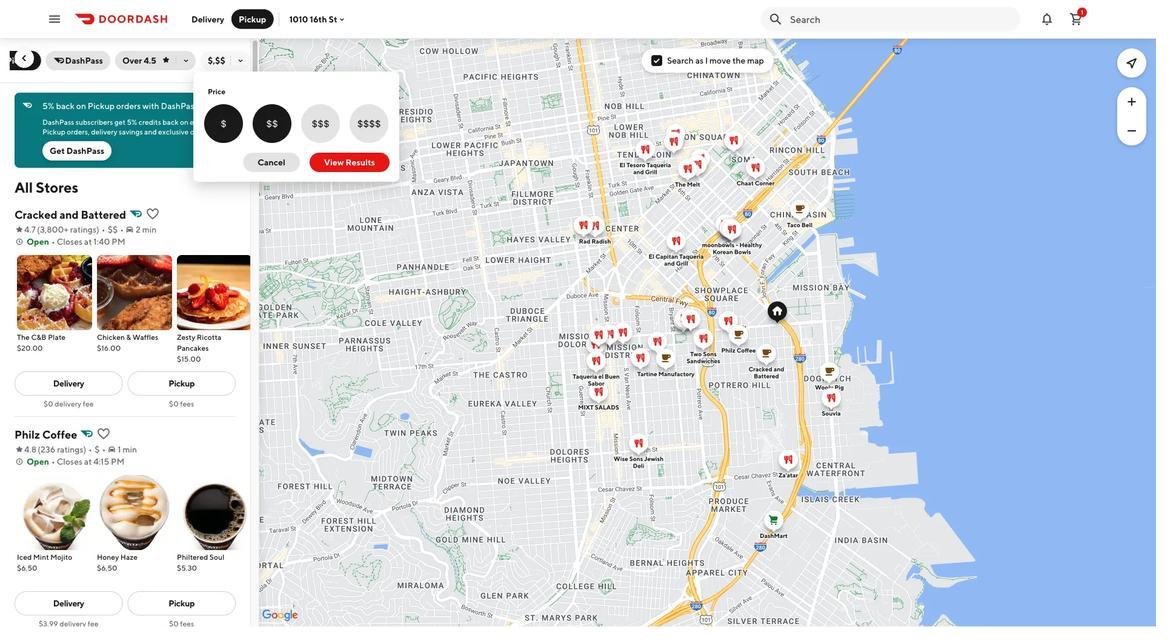 Task type: vqa. For each thing, say whether or not it's contained in the screenshot.
option
yes



Task type: locate. For each thing, give the bounding box(es) containing it.
1 vertical spatial at
[[84, 457, 92, 467]]

cancel button
[[243, 153, 300, 172]]

back inside dashpass subscribers get 5% credits back on eligible pickup orders, delivery savings and exclusive offers.
[[163, 118, 179, 126]]

1 horizontal spatial 5%
[[127, 118, 137, 126]]

$20.00
[[17, 344, 43, 352]]

tartine
[[637, 371, 657, 378], [637, 371, 657, 378]]

click to add this store to your saved list image up 2 min
[[145, 207, 160, 221]]

pickup link for philz coffee
[[128, 592, 236, 616]]

0 vertical spatial delivery
[[192, 14, 224, 24]]

) left • $
[[83, 445, 86, 455]]

( for cracked
[[37, 225, 40, 235]]

open down 4.8
[[27, 457, 49, 467]]

delivery down mojito
[[53, 598, 84, 608]]

move
[[710, 55, 731, 65]]

0 vertical spatial open
[[27, 237, 49, 247]]

on up exclusive
[[180, 118, 188, 126]]

sons
[[703, 351, 717, 358], [703, 351, 717, 358], [630, 455, 643, 462], [630, 455, 643, 462]]

chicken & waffles $16.00
[[97, 333, 158, 352]]

notification bell image
[[1040, 12, 1055, 26]]

2 open from the top
[[27, 457, 49, 467]]

zesty ricotta pancakes image
[[177, 255, 252, 330]]

dashpass down orders,
[[67, 146, 104, 156]]

$0 for pickup
[[169, 399, 179, 408]]

0 horizontal spatial $0
[[44, 399, 53, 408]]

at left 4:15
[[84, 457, 92, 467]]

bowls
[[734, 248, 751, 255], [734, 248, 751, 255]]

map region
[[214, 0, 1156, 627]]

coffee
[[737, 347, 756, 354], [737, 347, 756, 354], [42, 428, 77, 441]]

0 horizontal spatial min
[[123, 445, 137, 455]]

open for cracked
[[27, 237, 49, 247]]

$6.50 down the iced
[[17, 564, 37, 572]]

mint
[[33, 553, 49, 561]]

pancakes
[[177, 344, 209, 352]]

at for coffee
[[84, 457, 92, 467]]

None checkbox
[[204, 104, 243, 143], [301, 104, 340, 143], [204, 104, 243, 143], [301, 104, 340, 143]]

1 vertical spatial closes
[[57, 457, 82, 467]]

ratings for and
[[70, 225, 96, 235]]

bell
[[802, 222, 813, 228], [802, 222, 813, 228]]

Search as I move the map checkbox
[[652, 55, 662, 66]]

mixt
[[578, 404, 594, 411], [578, 404, 594, 411]]

2 at from the top
[[84, 457, 92, 467]]

1 at from the top
[[84, 237, 92, 247]]

1 vertical spatial 1
[[118, 445, 121, 455]]

1 $6.50 from the left
[[17, 564, 37, 572]]

iced mint mojito image
[[17, 475, 92, 550]]

two sons sandwiches
[[687, 351, 720, 365], [687, 351, 720, 365]]

the c&b plate image
[[17, 255, 92, 330]]

$0 left fee
[[44, 399, 53, 408]]

closes for coffee
[[57, 457, 82, 467]]

zoom in image
[[1125, 95, 1139, 109]]

orders
[[116, 101, 141, 111]]

wooly pig
[[815, 384, 844, 391], [815, 384, 844, 391]]

5% inside dashpass subscribers get 5% credits back on eligible pickup orders, delivery savings and exclusive offers.
[[127, 118, 137, 126]]

$6.50
[[17, 564, 37, 572], [97, 564, 117, 572]]

1 right the "$"
[[118, 445, 121, 455]]

taco
[[787, 222, 801, 228], [787, 222, 801, 228]]

chicken & waffles image
[[97, 255, 172, 330]]

0 vertical spatial delivery
[[91, 127, 117, 136]]

1 horizontal spatial on
[[180, 118, 188, 126]]

at left the 1:40
[[84, 237, 92, 247]]

$0 left "fees"
[[169, 399, 179, 408]]

2 vertical spatial delivery
[[53, 598, 84, 608]]

closes
[[57, 237, 82, 247], [57, 457, 82, 467]]

0 vertical spatial (
[[37, 225, 40, 235]]

i
[[705, 55, 708, 65]]

exclusive
[[158, 127, 189, 136]]

1 horizontal spatial min
[[142, 225, 157, 235]]

click to add this store to your saved list image
[[145, 207, 160, 221], [96, 427, 111, 441]]

1 vertical spatial delivery
[[53, 378, 84, 388]]

0 horizontal spatial 5%
[[42, 101, 54, 111]]

1 horizontal spatial back
[[163, 118, 179, 126]]

1 delivery link from the top
[[15, 372, 123, 396]]

deli
[[633, 462, 644, 469], [633, 462, 644, 469]]

1 horizontal spatial click to add this store to your saved list image
[[145, 207, 160, 221]]

5% up savings
[[127, 118, 137, 126]]

0 vertical spatial 1
[[1081, 9, 1084, 16]]

dashpass
[[65, 55, 103, 65], [161, 101, 198, 111], [42, 118, 74, 126], [67, 146, 104, 156]]

None checkbox
[[253, 104, 292, 143], [350, 104, 388, 143], [253, 104, 292, 143], [350, 104, 388, 143]]

taqueria el buen sabor wise sons jewish deli
[[573, 373, 664, 469], [573, 373, 664, 469]]

1010 16th st
[[289, 14, 337, 24]]

0 horizontal spatial back
[[56, 101, 75, 111]]

delivery
[[192, 14, 224, 24], [53, 378, 84, 388], [53, 598, 84, 608]]

pickup link down "$5.30"
[[128, 592, 236, 616]]

at for and
[[84, 237, 92, 247]]

1 for 1
[[1081, 9, 1084, 16]]

the c&b plate $20.00
[[17, 333, 66, 352]]

iced
[[17, 553, 32, 561]]

chicken
[[97, 333, 125, 341]]

buen
[[605, 373, 620, 380], [605, 373, 620, 380]]

0 vertical spatial )
[[96, 225, 99, 235]]

with
[[142, 101, 159, 111]]

open down 4.7
[[27, 237, 49, 247]]

2 $6.50 from the left
[[97, 564, 117, 572]]

1 horizontal spatial delivery
[[91, 127, 117, 136]]

1 $0 from the left
[[44, 399, 53, 408]]

min for cracked and battered
[[142, 225, 157, 235]]

zesty
[[177, 333, 195, 341]]

pickup button
[[232, 9, 274, 29], [0, 51, 41, 70]]

0 horizontal spatial )
[[83, 445, 86, 455]]

1 horizontal spatial 1
[[1081, 9, 1084, 16]]

min right the "$"
[[123, 445, 137, 455]]

2 pickup link from the top
[[128, 592, 236, 616]]

1 horizontal spatial $6.50
[[97, 564, 117, 572]]

closes down ( 3,800+ ratings )
[[57, 237, 82, 247]]

1 vertical spatial back
[[163, 118, 179, 126]]

za'atar
[[779, 472, 798, 479], [779, 472, 798, 479]]

dashpass left over
[[65, 55, 103, 65]]

min right 2
[[142, 225, 157, 235]]

5%
[[42, 101, 54, 111], [127, 118, 137, 126]]

and
[[144, 127, 157, 136], [633, 168, 644, 175], [633, 168, 644, 175], [60, 208, 79, 221], [664, 260, 675, 267], [664, 260, 675, 267], [774, 366, 784, 373], [774, 366, 784, 373]]

battered
[[81, 208, 126, 221], [754, 373, 779, 380], [754, 373, 779, 380]]

pm
[[112, 237, 125, 247], [111, 457, 125, 467]]

click to add this store to your saved list image up the "$"
[[96, 427, 111, 441]]

1 vertical spatial 5%
[[127, 118, 137, 126]]

1 vertical spatial pm
[[111, 457, 125, 467]]

dashmart
[[760, 532, 788, 539], [760, 532, 788, 539]]

pickup link up the $0 fees
[[128, 372, 236, 396]]

ratings up open • closes at 1:40 pm
[[70, 225, 96, 235]]

( right 4.7
[[37, 225, 40, 235]]

0 vertical spatial back
[[56, 101, 75, 111]]

dashpass inside 'button'
[[65, 55, 103, 65]]

0 vertical spatial delivery link
[[15, 372, 123, 396]]

philz
[[722, 347, 736, 354], [722, 347, 736, 354], [15, 428, 40, 441]]

delivery link up "$0 delivery fee"
[[15, 372, 123, 396]]

1 vertical spatial (
[[38, 445, 41, 455]]

el tesoro taqueria and grill
[[620, 162, 671, 175], [620, 162, 671, 175]]

( 3,800+ ratings )
[[37, 225, 99, 235]]

0 horizontal spatial delivery
[[55, 399, 81, 408]]

$,$$ button
[[201, 51, 250, 70]]

) for and
[[96, 225, 99, 235]]

dashpass up exclusive
[[161, 101, 198, 111]]

0 vertical spatial pm
[[112, 237, 125, 247]]

on up subscribers
[[76, 101, 86, 111]]

back up orders,
[[56, 101, 75, 111]]

pickup left "dashpass" 'button'
[[6, 55, 34, 65]]

) left • $$
[[96, 225, 99, 235]]

1 pickup link from the top
[[128, 372, 236, 396]]

powered by google image
[[262, 610, 298, 622]]

0 vertical spatial click to add this store to your saved list image
[[145, 207, 160, 221]]

pickup button left '1010'
[[232, 9, 274, 29]]

delivery up the $,$$
[[192, 14, 224, 24]]

cracked
[[15, 208, 57, 221], [749, 366, 773, 373], [749, 366, 773, 373]]

korean
[[713, 248, 733, 255], [713, 248, 733, 255]]

2 delivery link from the top
[[15, 592, 123, 616]]

delivery up "$0 delivery fee"
[[53, 378, 84, 388]]

1 vertical spatial pickup button
[[0, 51, 41, 70]]

moonbowls - healthy korean bowls
[[702, 242, 762, 255], [702, 242, 762, 255]]

1 vertical spatial )
[[83, 445, 86, 455]]

• $$
[[102, 225, 118, 235]]

zesty ricotta pancakes $15.00
[[177, 333, 221, 363]]

delivery link down mojito
[[15, 592, 123, 616]]

delivery left fee
[[55, 399, 81, 408]]

the
[[675, 181, 686, 188], [675, 181, 686, 188], [17, 333, 30, 341]]

back
[[56, 101, 75, 111], [163, 118, 179, 126]]

5% up get
[[42, 101, 54, 111]]

on inside dashpass subscribers get 5% credits back on eligible pickup orders, delivery savings and exclusive offers.
[[180, 118, 188, 126]]

view results button
[[310, 153, 390, 172]]

1 vertical spatial open
[[27, 457, 49, 467]]

manufactory
[[659, 371, 695, 378], [659, 371, 695, 378]]

wooly
[[815, 384, 834, 391], [815, 384, 834, 391]]

0 horizontal spatial pickup button
[[0, 51, 41, 70]]

back up exclusive
[[163, 118, 179, 126]]

two
[[690, 351, 702, 358], [690, 351, 702, 358]]

0 vertical spatial 5%
[[42, 101, 54, 111]]

delivery for philz coffee
[[53, 598, 84, 608]]

cancel
[[258, 157, 285, 167]]

1 vertical spatial click to add this store to your saved list image
[[96, 427, 111, 441]]

1 horizontal spatial $0
[[169, 399, 179, 408]]

1 inside button
[[1081, 9, 1084, 16]]

rad radish
[[579, 238, 611, 245], [579, 238, 611, 245]]

1 horizontal spatial )
[[96, 225, 99, 235]]

2 closes from the top
[[57, 457, 82, 467]]

•
[[102, 225, 105, 235], [120, 225, 124, 235], [51, 237, 55, 247], [89, 445, 92, 455], [102, 445, 106, 455], [51, 457, 55, 467]]

el
[[599, 373, 604, 380], [599, 373, 604, 380]]

chaat
[[737, 180, 754, 187], [737, 180, 754, 187]]

0 vertical spatial pickup button
[[232, 9, 274, 29]]

1010 16th st button
[[289, 14, 347, 24]]

capitan
[[656, 253, 678, 260], [656, 253, 678, 260]]

1 open from the top
[[27, 237, 49, 247]]

0 vertical spatial at
[[84, 237, 92, 247]]

1 vertical spatial pickup link
[[128, 592, 236, 616]]

souvla
[[822, 410, 841, 417], [822, 410, 841, 417]]

pickup link
[[128, 372, 236, 396], [128, 592, 236, 616]]

0 horizontal spatial $6.50
[[17, 564, 37, 572]]

0 vertical spatial min
[[142, 225, 157, 235]]

delivery link
[[15, 372, 123, 396], [15, 592, 123, 616]]

pickup button left "dashpass" 'button'
[[0, 51, 41, 70]]

wise
[[614, 455, 628, 462], [614, 455, 628, 462]]

1 vertical spatial on
[[180, 118, 188, 126]]

view
[[324, 157, 344, 167]]

subscribers
[[76, 118, 113, 126]]

$6.50 down honey
[[97, 564, 117, 572]]

16th
[[310, 14, 327, 24]]

1 right notification bell image
[[1081, 9, 1084, 16]]

$
[[95, 445, 100, 455]]

0 horizontal spatial click to add this store to your saved list image
[[96, 427, 111, 441]]

0 vertical spatial closes
[[57, 237, 82, 247]]

closes down the ( 236 ratings )
[[57, 457, 82, 467]]

ratings for coffee
[[57, 445, 83, 455]]

( right 4.8
[[38, 445, 41, 455]]

1 vertical spatial min
[[123, 445, 137, 455]]

0 horizontal spatial 1
[[118, 445, 121, 455]]

ratings
[[70, 225, 96, 235], [57, 445, 83, 455]]

zoom out image
[[1125, 124, 1139, 138]]

pm down 1 min
[[111, 457, 125, 467]]

the inside the c&b plate $20.00
[[17, 333, 30, 341]]

pm down the $$
[[112, 237, 125, 247]]

delivery down subscribers
[[91, 127, 117, 136]]

0 vertical spatial on
[[76, 101, 86, 111]]

dashpass up orders,
[[42, 118, 74, 126]]

philz coffee
[[722, 347, 756, 354], [722, 347, 756, 354], [15, 428, 77, 441]]

pickup up get
[[42, 127, 65, 136]]

corner
[[755, 180, 775, 187], [755, 180, 775, 187]]

at
[[84, 237, 92, 247], [84, 457, 92, 467]]

0 vertical spatial ratings
[[70, 225, 96, 235]]

open • closes at 4:15 pm
[[27, 457, 125, 467]]

1 closes from the top
[[57, 237, 82, 247]]

2 $0 from the left
[[169, 399, 179, 408]]

ratings up open • closes at 4:15 pm
[[57, 445, 83, 455]]

open menu image
[[47, 12, 62, 26]]

1 vertical spatial ratings
[[57, 445, 83, 455]]

mixt salads
[[578, 404, 619, 411], [578, 404, 619, 411]]

$16.00
[[97, 344, 121, 352]]

open for philz
[[27, 457, 49, 467]]

$0 fees
[[169, 399, 194, 408]]

$$
[[108, 225, 118, 235]]

pickup up the $0 fees
[[169, 378, 195, 388]]

1 vertical spatial delivery link
[[15, 592, 123, 616]]

1010
[[289, 14, 308, 24]]

0 vertical spatial pickup link
[[128, 372, 236, 396]]

2 min
[[136, 225, 157, 235]]

open • closes at 1:40 pm
[[27, 237, 125, 247]]



Task type: describe. For each thing, give the bounding box(es) containing it.
1 min
[[118, 445, 137, 455]]

the
[[733, 55, 746, 65]]

min for philz coffee
[[123, 445, 137, 455]]

offers.
[[190, 127, 211, 136]]

pm for philz coffee
[[111, 457, 125, 467]]

click to add this store to your saved list image for philz coffee
[[96, 427, 111, 441]]

average rating of 4.7 out of 5 element
[[15, 224, 36, 236]]

delivery link for coffee
[[15, 592, 123, 616]]

4.8
[[24, 445, 36, 455]]

delivery inside dashpass subscribers get 5% credits back on eligible pickup orders, delivery savings and exclusive offers.
[[91, 127, 117, 136]]

get
[[50, 146, 65, 156]]

c&b
[[31, 333, 46, 341]]

stores
[[36, 178, 78, 196]]

plate
[[48, 333, 66, 341]]

all stores
[[15, 178, 78, 196]]

pickup right delivery button
[[239, 14, 266, 24]]

• right the "$"
[[102, 445, 106, 455]]

savings
[[119, 127, 143, 136]]

$15.00
[[177, 355, 201, 363]]

credits
[[139, 118, 161, 126]]

pickup down "$5.30"
[[169, 598, 195, 608]]

$6.50 inside honey haze $6.50
[[97, 564, 117, 572]]

236
[[41, 445, 55, 455]]

&
[[126, 333, 131, 341]]

3,800+
[[40, 225, 68, 235]]

over 4.5
[[122, 55, 156, 65]]

• $
[[89, 445, 100, 455]]

fee
[[83, 399, 94, 408]]

4:15
[[94, 457, 109, 467]]

0 horizontal spatial on
[[76, 101, 86, 111]]

2 items, open order cart image
[[1069, 12, 1084, 26]]

) for coffee
[[83, 445, 86, 455]]

1 button
[[1064, 7, 1088, 31]]

• right the $$
[[120, 225, 124, 235]]

delivery button
[[184, 9, 232, 29]]

map
[[747, 55, 764, 65]]

5% back on pickup orders with dashpass
[[42, 101, 198, 111]]

get dashpass
[[50, 146, 104, 156]]

Store search: begin typing to search for stores available on DoorDash text field
[[790, 12, 1013, 26]]

waffles
[[133, 333, 158, 341]]

all
[[15, 178, 33, 196]]

• down '236'
[[51, 457, 55, 467]]

$5.30
[[177, 564, 197, 572]]

2
[[136, 225, 141, 235]]

dashpass button
[[46, 51, 110, 70]]

delivery inside button
[[192, 14, 224, 24]]

eligible
[[190, 118, 214, 126]]

previous image
[[19, 53, 29, 63]]

haze
[[121, 553, 138, 561]]

average rating of 4.8 out of 5 element
[[15, 444, 36, 456]]

recenter the map image
[[1125, 56, 1139, 70]]

• left the $$
[[102, 225, 105, 235]]

pickup up subscribers
[[88, 101, 115, 111]]

click to add this store to your saved list image for cracked and battered
[[145, 207, 160, 221]]

dashpass inside dashpass subscribers get 5% credits back on eligible pickup orders, delivery savings and exclusive offers.
[[42, 118, 74, 126]]

• left the "$"
[[89, 445, 92, 455]]

honey
[[97, 553, 119, 561]]

$,$$
[[208, 55, 225, 65]]

philtered soul $5.30
[[177, 553, 224, 572]]

mojito
[[51, 553, 72, 561]]

$6.50 inside iced mint mojito $6.50
[[17, 564, 37, 572]]

over 4.5 button
[[115, 51, 196, 70]]

price
[[208, 87, 225, 96]]

iced mint mojito $6.50
[[17, 553, 72, 572]]

over
[[122, 55, 142, 65]]

as
[[696, 55, 704, 65]]

delivery link for and
[[15, 372, 123, 396]]

view results
[[324, 157, 375, 167]]

1:40
[[94, 237, 110, 247]]

1 horizontal spatial pickup button
[[232, 9, 274, 29]]

fees
[[180, 399, 194, 408]]

closes for and
[[57, 237, 82, 247]]

ricotta
[[197, 333, 221, 341]]

• down 3,800+
[[51, 237, 55, 247]]

orders,
[[67, 127, 90, 136]]

st
[[329, 14, 337, 24]]

search
[[667, 55, 694, 65]]

get
[[114, 118, 125, 126]]

1 vertical spatial delivery
[[55, 399, 81, 408]]

philtered soul image
[[177, 475, 252, 550]]

results
[[346, 157, 375, 167]]

4.7
[[24, 225, 36, 235]]

dashpass inside button
[[67, 146, 104, 156]]

and inside dashpass subscribers get 5% credits back on eligible pickup orders, delivery savings and exclusive offers.
[[144, 127, 157, 136]]

pm for cracked and battered
[[112, 237, 125, 247]]

pickup inside dashpass subscribers get 5% credits back on eligible pickup orders, delivery savings and exclusive offers.
[[42, 127, 65, 136]]

$0 delivery fee
[[44, 399, 94, 408]]

honey haze $6.50
[[97, 553, 138, 572]]

philtered
[[177, 553, 208, 561]]

soul
[[210, 553, 224, 561]]

( for philz
[[38, 445, 41, 455]]

1 for 1 min
[[118, 445, 121, 455]]

get dashpass button
[[42, 141, 112, 161]]

delivery for cracked and battered
[[53, 378, 84, 388]]

$0 for delivery
[[44, 399, 53, 408]]

dashpass subscribers get 5% credits back on eligible pickup orders, delivery savings and exclusive offers.
[[42, 118, 216, 136]]

search as i move the map
[[667, 55, 764, 65]]

4.5
[[144, 55, 156, 65]]

pickup link for cracked and battered
[[128, 372, 236, 396]]

( 236 ratings )
[[38, 445, 86, 455]]

honey haze image
[[97, 475, 172, 550]]



